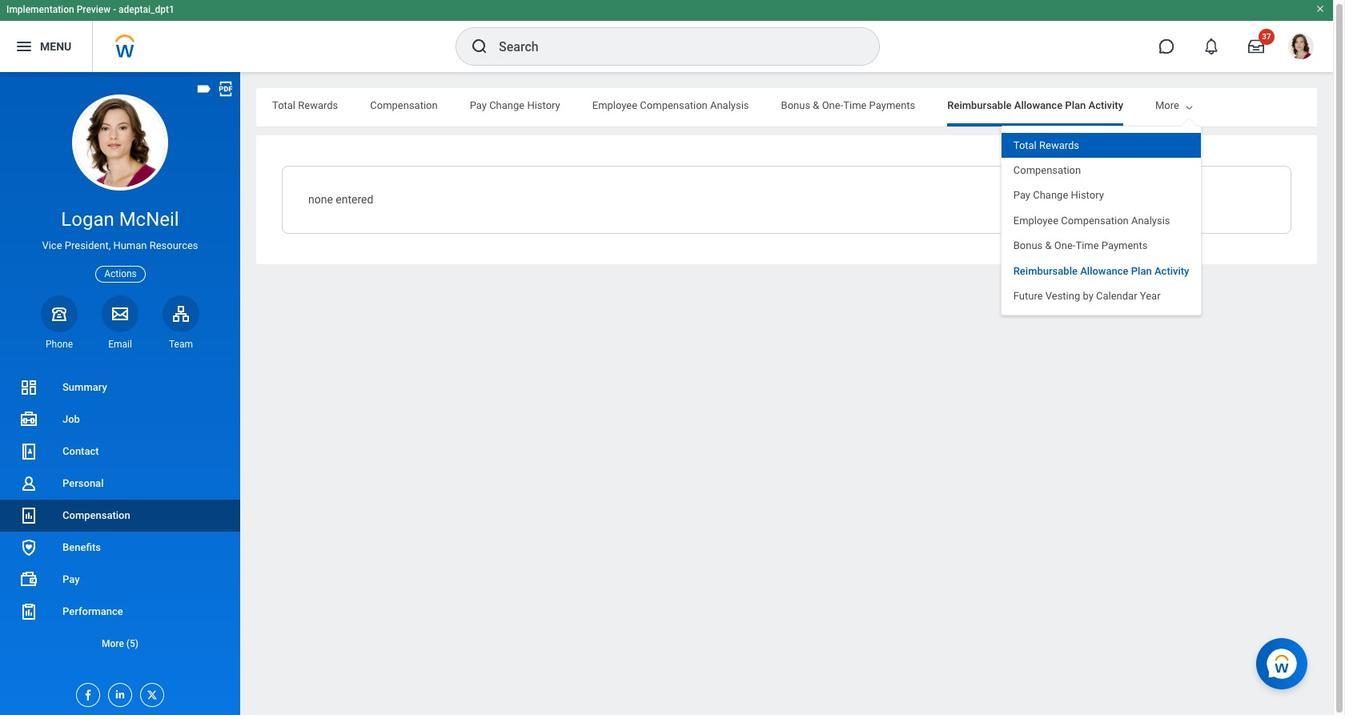 Task type: locate. For each thing, give the bounding box(es) containing it.
1 vertical spatial employee
[[1014, 214, 1059, 226]]

2 vertical spatial pay
[[62, 573, 80, 586]]

1 horizontal spatial pay
[[470, 99, 487, 111]]

notifications large image
[[1204, 38, 1220, 54]]

reimbursable allowance plan activity
[[948, 99, 1124, 111], [1014, 265, 1190, 277]]

pay change history down search image
[[470, 99, 560, 111]]

0 horizontal spatial history
[[527, 99, 560, 111]]

0 horizontal spatial employee compensation analysis
[[593, 99, 749, 111]]

total rewards inside tab list
[[272, 99, 338, 111]]

employee compensation analysis for list box containing total rewards
[[1014, 214, 1171, 226]]

1 horizontal spatial analysis
[[1132, 214, 1171, 226]]

0 horizontal spatial pay change history
[[470, 99, 560, 111]]

future inside option
[[1014, 290, 1043, 302]]

vice
[[42, 240, 62, 252]]

vesting
[[1188, 99, 1223, 111], [1046, 290, 1081, 302]]

history inside option
[[1071, 189, 1104, 201]]

pay change history option
[[1002, 183, 1202, 208]]

rewards for none entered
[[298, 99, 338, 111]]

future vesting by calendar year inside option
[[1014, 290, 1161, 302]]

change inside option
[[1033, 189, 1069, 201]]

more
[[1156, 99, 1180, 111], [102, 638, 124, 650]]

performance link
[[0, 596, 240, 628]]

year
[[1282, 99, 1303, 111], [1140, 290, 1161, 302]]

0 vertical spatial more
[[1156, 99, 1180, 111]]

2 horizontal spatial pay
[[1014, 189, 1031, 201]]

1 horizontal spatial change
[[1033, 189, 1069, 201]]

allowance down bonus & one-time payments option
[[1081, 265, 1129, 277]]

phone
[[46, 339, 73, 350]]

job
[[62, 413, 80, 425]]

1 vertical spatial vesting
[[1046, 290, 1081, 302]]

0 vertical spatial rewards
[[298, 99, 338, 111]]

activity up total rewards option at top
[[1089, 99, 1124, 111]]

pay change history for list box containing total rewards
[[1014, 189, 1104, 201]]

total inside tab list
[[272, 99, 296, 111]]

0 vertical spatial activity
[[1089, 99, 1124, 111]]

&
[[813, 99, 820, 111], [1046, 240, 1052, 252]]

by
[[1225, 99, 1236, 111], [1083, 290, 1094, 302]]

more left (5)
[[102, 638, 124, 650]]

1 horizontal spatial reimbursable
[[1014, 265, 1078, 277]]

1 vertical spatial history
[[1071, 189, 1104, 201]]

0 horizontal spatial future
[[1014, 290, 1043, 302]]

1 vertical spatial activity
[[1155, 265, 1190, 277]]

pay inside list
[[62, 573, 80, 586]]

1 vertical spatial allowance
[[1081, 265, 1129, 277]]

list box
[[1002, 133, 1202, 309]]

0 horizontal spatial pay
[[62, 573, 80, 586]]

0 vertical spatial one-
[[822, 99, 844, 111]]

1 horizontal spatial future
[[1156, 99, 1185, 111]]

pay change history inside tab list
[[470, 99, 560, 111]]

one- inside tab list
[[822, 99, 844, 111]]

activity
[[1089, 99, 1124, 111], [1155, 265, 1190, 277]]

1 vertical spatial reimbursable allowance plan activity
[[1014, 265, 1190, 277]]

reimbursable
[[948, 99, 1012, 111], [1014, 265, 1078, 277]]

1 vertical spatial by
[[1083, 290, 1094, 302]]

0 vertical spatial employee compensation analysis
[[593, 99, 749, 111]]

payments for tab list containing total rewards
[[870, 99, 916, 111]]

0 vertical spatial pay
[[470, 99, 487, 111]]

1 vertical spatial total
[[1014, 139, 1037, 151]]

0 vertical spatial employee
[[593, 99, 638, 111]]

more up total rewards option at top
[[1156, 99, 1180, 111]]

actions button
[[95, 266, 146, 283]]

1 horizontal spatial &
[[1046, 240, 1052, 252]]

tab list
[[256, 88, 1318, 127]]

0 vertical spatial plan
[[1066, 99, 1086, 111]]

0 vertical spatial time
[[844, 99, 867, 111]]

0 vertical spatial bonus & one-time payments
[[781, 99, 916, 111]]

time
[[844, 99, 867, 111], [1076, 240, 1099, 252]]

more inside dropdown button
[[102, 638, 124, 650]]

0 vertical spatial total rewards
[[272, 99, 338, 111]]

team
[[169, 339, 193, 350]]

1 vertical spatial pay change history
[[1014, 189, 1104, 201]]

none
[[308, 193, 333, 206]]

implementation
[[6, 4, 74, 15]]

change for list box containing total rewards
[[1033, 189, 1069, 201]]

0 horizontal spatial total rewards
[[272, 99, 338, 111]]

bonus & one-time payments inside tab list
[[781, 99, 916, 111]]

& inside tab list
[[813, 99, 820, 111]]

future vesting by calendar year
[[1156, 99, 1303, 111], [1014, 290, 1161, 302]]

benefits
[[62, 541, 101, 553]]

time inside option
[[1076, 240, 1099, 252]]

plan
[[1066, 99, 1086, 111], [1132, 265, 1152, 277]]

payments inside tab list
[[870, 99, 916, 111]]

& for list box containing total rewards
[[1046, 240, 1052, 252]]

pay image
[[19, 570, 38, 590]]

time inside tab list
[[844, 99, 867, 111]]

0 horizontal spatial vesting
[[1046, 290, 1081, 302]]

1 horizontal spatial allowance
[[1081, 265, 1129, 277]]

mail image
[[111, 304, 130, 323]]

future inside tab list
[[1156, 99, 1185, 111]]

1 horizontal spatial employee
[[1014, 214, 1059, 226]]

tab list containing total rewards
[[256, 88, 1318, 127]]

future down reimbursable allowance plan activity option
[[1014, 290, 1043, 302]]

more (5) button
[[0, 628, 240, 660]]

vesting for list box containing total rewards
[[1046, 290, 1081, 302]]

analysis
[[710, 99, 749, 111], [1132, 214, 1171, 226]]

future for tab list containing total rewards
[[1156, 99, 1185, 111]]

& for tab list containing total rewards
[[813, 99, 820, 111]]

by inside option
[[1083, 290, 1094, 302]]

entered
[[336, 193, 374, 206]]

vesting down notifications large icon
[[1188, 99, 1223, 111]]

calendar down reimbursable allowance plan activity option
[[1097, 290, 1138, 302]]

pay change history for tab list containing total rewards
[[470, 99, 560, 111]]

1 vertical spatial bonus
[[1014, 240, 1043, 252]]

1 vertical spatial future vesting by calendar year
[[1014, 290, 1161, 302]]

0 vertical spatial total
[[272, 99, 296, 111]]

reimbursable for tab list containing total rewards
[[948, 99, 1012, 111]]

vesting for tab list containing total rewards
[[1188, 99, 1223, 111]]

plan up total rewards option at top
[[1066, 99, 1086, 111]]

change inside tab list
[[490, 99, 525, 111]]

0 horizontal spatial reimbursable
[[948, 99, 1012, 111]]

1 horizontal spatial by
[[1225, 99, 1236, 111]]

1 vertical spatial year
[[1140, 290, 1161, 302]]

one- for tab list containing total rewards
[[822, 99, 844, 111]]

vesting inside tab list
[[1188, 99, 1223, 111]]

0 horizontal spatial plan
[[1066, 99, 1086, 111]]

1 horizontal spatial total rewards
[[1014, 139, 1080, 151]]

vesting down reimbursable allowance plan activity option
[[1046, 290, 1081, 302]]

0 vertical spatial calendar
[[1239, 99, 1280, 111]]

1 vertical spatial payments
[[1102, 240, 1148, 252]]

1 horizontal spatial pay change history
[[1014, 189, 1104, 201]]

employee compensation analysis
[[593, 99, 749, 111], [1014, 214, 1171, 226]]

1 horizontal spatial one-
[[1055, 240, 1076, 252]]

workday assistant region
[[1257, 632, 1314, 690]]

0 horizontal spatial allowance
[[1015, 99, 1063, 111]]

menu button
[[0, 21, 92, 72]]

list box containing total rewards
[[1002, 133, 1202, 309]]

bonus inside option
[[1014, 240, 1043, 252]]

change
[[490, 99, 525, 111], [1033, 189, 1069, 201]]

human
[[113, 240, 147, 252]]

employee compensation analysis down search workday search field
[[593, 99, 749, 111]]

bonus & one-time payments inside option
[[1014, 240, 1148, 252]]

1 vertical spatial plan
[[1132, 265, 1152, 277]]

1 horizontal spatial calendar
[[1239, 99, 1280, 111]]

view printable version (pdf) image
[[217, 80, 235, 98]]

0 horizontal spatial more
[[102, 638, 124, 650]]

menu
[[40, 40, 71, 53]]

1 vertical spatial future
[[1014, 290, 1043, 302]]

employee
[[593, 99, 638, 111], [1014, 214, 1059, 226]]

history for tab list containing total rewards
[[527, 99, 560, 111]]

future vesting by calendar year inside tab list
[[1156, 99, 1303, 111]]

1 vertical spatial total rewards
[[1014, 139, 1080, 151]]

total rewards inside option
[[1014, 139, 1080, 151]]

compensation
[[370, 99, 438, 111], [640, 99, 708, 111], [1014, 164, 1081, 176], [1062, 214, 1129, 226], [62, 509, 130, 521]]

navigation pane region
[[0, 72, 240, 715]]

compensation link
[[0, 500, 240, 532]]

plan down bonus & one-time payments option
[[1132, 265, 1152, 277]]

year down reimbursable allowance plan activity option
[[1140, 290, 1161, 302]]

total rewards
[[272, 99, 338, 111], [1014, 139, 1080, 151]]

1 vertical spatial one-
[[1055, 240, 1076, 252]]

activity inside option
[[1155, 265, 1190, 277]]

0 horizontal spatial time
[[844, 99, 867, 111]]

total
[[272, 99, 296, 111], [1014, 139, 1037, 151]]

1 horizontal spatial more
[[1156, 99, 1180, 111]]

bonus & one-time payments for tab list containing total rewards
[[781, 99, 916, 111]]

more (5) button
[[0, 634, 240, 654]]

one-
[[822, 99, 844, 111], [1055, 240, 1076, 252]]

rewards
[[298, 99, 338, 111], [1040, 139, 1080, 151]]

rewards inside option
[[1040, 139, 1080, 151]]

1 horizontal spatial payments
[[1102, 240, 1148, 252]]

0 horizontal spatial activity
[[1089, 99, 1124, 111]]

0 horizontal spatial bonus
[[781, 99, 811, 111]]

list containing summary
[[0, 372, 240, 660]]

logan
[[61, 208, 114, 231]]

reimbursable inside tab list
[[948, 99, 1012, 111]]

future up total rewards option at top
[[1156, 99, 1185, 111]]

0 horizontal spatial year
[[1140, 290, 1161, 302]]

year down profile logan mcneil icon
[[1282, 99, 1303, 111]]

1 horizontal spatial time
[[1076, 240, 1099, 252]]

0 vertical spatial change
[[490, 99, 525, 111]]

compensation image
[[19, 506, 38, 525]]

employee compensation analysis inside option
[[1014, 214, 1171, 226]]

0 horizontal spatial employee
[[593, 99, 638, 111]]

reimbursable allowance plan activity inside reimbursable allowance plan activity option
[[1014, 265, 1190, 277]]

& inside bonus & one-time payments option
[[1046, 240, 1052, 252]]

total inside option
[[1014, 139, 1037, 151]]

0 vertical spatial by
[[1225, 99, 1236, 111]]

0 vertical spatial year
[[1282, 99, 1303, 111]]

employee compensation analysis down the pay change history option
[[1014, 214, 1171, 226]]

activity down bonus & one-time payments option
[[1155, 265, 1190, 277]]

0 vertical spatial allowance
[[1015, 99, 1063, 111]]

allowance
[[1015, 99, 1063, 111], [1081, 265, 1129, 277]]

future vesting by calendar year down reimbursable allowance plan activity option
[[1014, 290, 1161, 302]]

0 horizontal spatial rewards
[[298, 99, 338, 111]]

1 vertical spatial calendar
[[1097, 290, 1138, 302]]

0 vertical spatial pay change history
[[470, 99, 560, 111]]

payments
[[870, 99, 916, 111], [1102, 240, 1148, 252]]

one- for list box containing total rewards
[[1055, 240, 1076, 252]]

history
[[527, 99, 560, 111], [1071, 189, 1104, 201]]

0 vertical spatial vesting
[[1188, 99, 1223, 111]]

1 vertical spatial employee compensation analysis
[[1014, 214, 1171, 226]]

future
[[1156, 99, 1185, 111], [1014, 290, 1043, 302]]

1 vertical spatial more
[[102, 638, 124, 650]]

1 vertical spatial bonus & one-time payments
[[1014, 240, 1148, 252]]

1 horizontal spatial total
[[1014, 139, 1037, 151]]

0 horizontal spatial change
[[490, 99, 525, 111]]

calendar
[[1239, 99, 1280, 111], [1097, 290, 1138, 302]]

reimbursable allowance plan activity up total rewards option at top
[[948, 99, 1124, 111]]

personal
[[62, 477, 104, 489]]

logan mcneil
[[61, 208, 179, 231]]

by inside tab list
[[1225, 99, 1236, 111]]

0 vertical spatial history
[[527, 99, 560, 111]]

future vesting by calendar year down notifications large icon
[[1156, 99, 1303, 111]]

1 horizontal spatial rewards
[[1040, 139, 1080, 151]]

payments inside bonus & one-time payments option
[[1102, 240, 1148, 252]]

0 vertical spatial future
[[1156, 99, 1185, 111]]

rewards inside tab list
[[298, 99, 338, 111]]

0 vertical spatial future vesting by calendar year
[[1156, 99, 1303, 111]]

x image
[[141, 684, 159, 702]]

pay inside tab list
[[470, 99, 487, 111]]

team link
[[163, 295, 199, 351]]

pay inside option
[[1014, 189, 1031, 201]]

1 vertical spatial change
[[1033, 189, 1069, 201]]

actions
[[104, 268, 137, 279]]

total rewards option
[[1002, 133, 1202, 158]]

1 horizontal spatial plan
[[1132, 265, 1152, 277]]

one- inside option
[[1055, 240, 1076, 252]]

activity inside tab list
[[1089, 99, 1124, 111]]

list
[[0, 372, 240, 660]]

employee compensation analysis inside tab list
[[593, 99, 749, 111]]

calendar inside tab list
[[1239, 99, 1280, 111]]

1 vertical spatial time
[[1076, 240, 1099, 252]]

personal link
[[0, 468, 240, 500]]

1 horizontal spatial history
[[1071, 189, 1104, 201]]

calendar inside option
[[1097, 290, 1138, 302]]

view team image
[[171, 304, 191, 323]]

calendar down the 37 button
[[1239, 99, 1280, 111]]

0 horizontal spatial calendar
[[1097, 290, 1138, 302]]

allowance up total rewards option at top
[[1015, 99, 1063, 111]]

reimbursable inside reimbursable allowance plan activity option
[[1014, 265, 1078, 277]]

employee inside tab list
[[593, 99, 638, 111]]

bonus & one-time payments for list box containing total rewards
[[1014, 240, 1148, 252]]

pay change history inside option
[[1014, 189, 1104, 201]]

0 vertical spatial payments
[[870, 99, 916, 111]]

pay change history
[[470, 99, 560, 111], [1014, 189, 1104, 201]]

activity for list box containing total rewards
[[1155, 265, 1190, 277]]

pay
[[470, 99, 487, 111], [1014, 189, 1031, 201], [62, 573, 80, 586]]

benefits image
[[19, 538, 38, 557]]

pay change history down compensation option
[[1014, 189, 1104, 201]]

bonus
[[781, 99, 811, 111], [1014, 240, 1043, 252]]

0 vertical spatial reimbursable
[[948, 99, 1012, 111]]

1 horizontal spatial activity
[[1155, 265, 1190, 277]]

by for tab list containing total rewards
[[1225, 99, 1236, 111]]

adeptai_dpt1
[[119, 4, 175, 15]]

0 horizontal spatial one-
[[822, 99, 844, 111]]

0 vertical spatial &
[[813, 99, 820, 111]]

contact link
[[0, 436, 240, 468]]

personal image
[[19, 474, 38, 493]]

1 horizontal spatial employee compensation analysis
[[1014, 214, 1171, 226]]

reimbursable allowance plan activity down bonus & one-time payments option
[[1014, 265, 1190, 277]]

0 vertical spatial analysis
[[710, 99, 749, 111]]

rewards for compensation
[[1040, 139, 1080, 151]]

tag image
[[195, 80, 213, 98]]

1 vertical spatial reimbursable
[[1014, 265, 1078, 277]]

1 horizontal spatial bonus & one-time payments
[[1014, 240, 1148, 252]]

1 horizontal spatial vesting
[[1188, 99, 1223, 111]]

performance image
[[19, 602, 38, 622]]

vesting inside option
[[1046, 290, 1081, 302]]

history inside tab list
[[527, 99, 560, 111]]

1 vertical spatial analysis
[[1132, 214, 1171, 226]]

bonus & one-time payments
[[781, 99, 916, 111], [1014, 240, 1148, 252]]



Task type: vqa. For each thing, say whether or not it's contained in the screenshot.
McNeil on the left top of the page
yes



Task type: describe. For each thing, give the bounding box(es) containing it.
plan inside tab list
[[1066, 99, 1086, 111]]

phone button
[[41, 295, 78, 351]]

employee compensation analysis for tab list containing total rewards
[[593, 99, 749, 111]]

allowance inside option
[[1081, 265, 1129, 277]]

inbox large image
[[1249, 38, 1265, 54]]

37 button
[[1239, 29, 1275, 64]]

email button
[[102, 295, 139, 351]]

vice president, human resources
[[42, 240, 198, 252]]

search image
[[470, 37, 489, 56]]

Search Workday  search field
[[499, 29, 847, 64]]

contact
[[62, 445, 99, 457]]

pay link
[[0, 564, 240, 596]]

activity for tab list containing total rewards
[[1089, 99, 1124, 111]]

mcneil
[[119, 208, 179, 231]]

job link
[[0, 404, 240, 436]]

total rewards for none entered
[[272, 99, 338, 111]]

reimbursable allowance plan activity option
[[1002, 258, 1202, 283]]

email
[[108, 339, 132, 350]]

contact image
[[19, 442, 38, 461]]

close environment banner image
[[1316, 4, 1326, 14]]

time for tab list containing total rewards
[[844, 99, 867, 111]]

time for list box containing total rewards
[[1076, 240, 1099, 252]]

history for list box containing total rewards
[[1071, 189, 1104, 201]]

implementation preview -   adeptai_dpt1
[[6, 4, 175, 15]]

total for compensation
[[1014, 139, 1037, 151]]

calendar for list box containing total rewards
[[1097, 290, 1138, 302]]

employee compensation analysis option
[[1002, 208, 1202, 233]]

reimbursable for list box containing total rewards
[[1014, 265, 1078, 277]]

by for list box containing total rewards
[[1083, 290, 1094, 302]]

president,
[[65, 240, 111, 252]]

0 vertical spatial bonus
[[781, 99, 811, 111]]

future vesting by calendar year option
[[1002, 283, 1202, 309]]

justify image
[[14, 37, 34, 56]]

linkedin image
[[109, 684, 127, 701]]

future for list box containing total rewards
[[1014, 290, 1043, 302]]

preview
[[77, 4, 111, 15]]

summary link
[[0, 372, 240, 404]]

benefits link
[[0, 532, 240, 564]]

compensation option
[[1002, 158, 1202, 183]]

reimbursable allowance plan activity inside tab list
[[948, 99, 1124, 111]]

summary image
[[19, 378, 38, 397]]

pay for tab list containing total rewards
[[470, 99, 487, 111]]

-
[[113, 4, 116, 15]]

facebook image
[[77, 684, 95, 702]]

more for more (5)
[[102, 638, 124, 650]]

employee inside option
[[1014, 214, 1059, 226]]

(5)
[[126, 638, 139, 650]]

summary
[[62, 381, 107, 393]]

analysis inside option
[[1132, 214, 1171, 226]]

plan inside option
[[1132, 265, 1152, 277]]

more for more
[[1156, 99, 1180, 111]]

37
[[1263, 32, 1272, 41]]

calendar for tab list containing total rewards
[[1239, 99, 1280, 111]]

compensation inside list
[[62, 509, 130, 521]]

bonus & one-time payments option
[[1002, 233, 1202, 258]]

year inside "future vesting by calendar year" option
[[1140, 290, 1161, 302]]

job image
[[19, 410, 38, 429]]

payments for list box containing total rewards
[[1102, 240, 1148, 252]]

resources
[[150, 240, 198, 252]]

email logan mcneil element
[[102, 338, 139, 351]]

phone logan mcneil element
[[41, 338, 78, 351]]

total for none entered
[[272, 99, 296, 111]]

phone image
[[48, 304, 70, 323]]

team logan mcneil element
[[163, 338, 199, 351]]

menu banner
[[0, 0, 1334, 72]]

0 horizontal spatial analysis
[[710, 99, 749, 111]]

profile logan mcneil image
[[1289, 34, 1314, 63]]

performance
[[62, 606, 123, 618]]

none entered
[[308, 193, 374, 206]]

1 horizontal spatial year
[[1282, 99, 1303, 111]]

total rewards for compensation
[[1014, 139, 1080, 151]]

change for tab list containing total rewards
[[490, 99, 525, 111]]

more (5)
[[102, 638, 139, 650]]

pay for list box containing total rewards
[[1014, 189, 1031, 201]]



